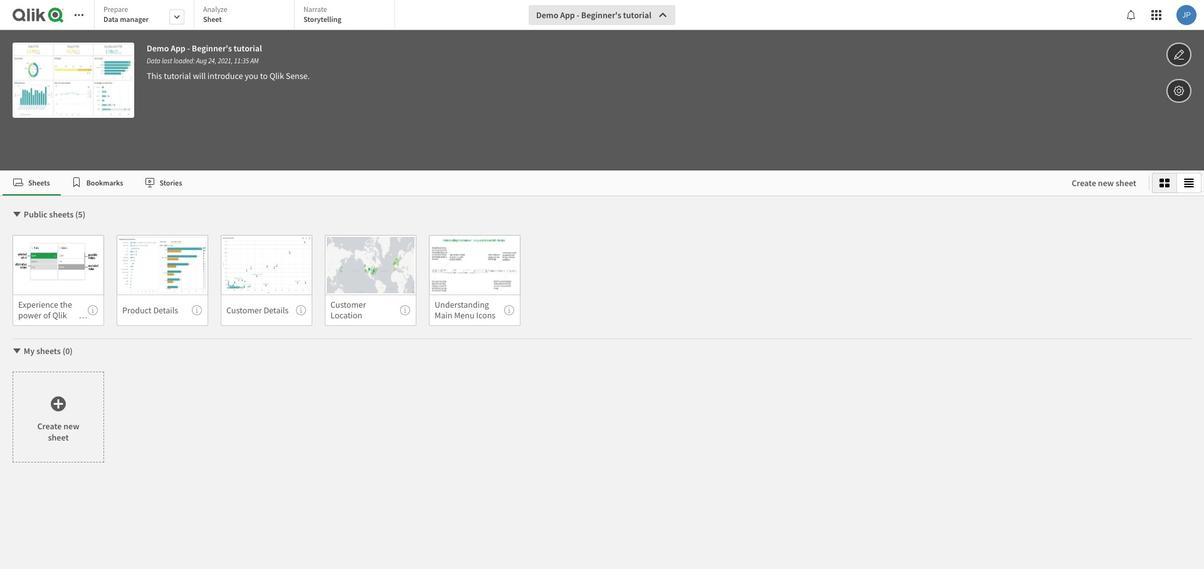 Task type: describe. For each thing, give the bounding box(es) containing it.
customer details sheet is selected. press the spacebar or enter key to open customer details sheet. use the right and left arrow keys to navigate. element
[[221, 235, 312, 326]]

understanding
[[435, 299, 489, 311]]

qlik inside 'demo app - beginner's tutorial data last loaded: aug 24, 2021, 11:35 am this tutorial will introduce you to qlik sense.'
[[270, 70, 284, 82]]

experience the power of qlik sense menu item
[[13, 295, 104, 332]]

experience
[[18, 299, 58, 311]]

application containing demo app - beginner's tutorial
[[0, 0, 1205, 570]]

understanding main menu icons menu item
[[429, 295, 521, 326]]

sense.
[[286, 70, 310, 82]]

customer location
[[331, 299, 366, 321]]

stories
[[160, 178, 182, 187]]

beginner's for demo app - beginner's tutorial
[[582, 9, 622, 21]]

11:35
[[234, 56, 249, 65]]

- for demo app - beginner's tutorial data last loaded: aug 24, 2021, 11:35 am this tutorial will introduce you to qlik sense.
[[187, 43, 190, 54]]

experience the power of qlik sense sheet is selected. press the spacebar or enter key to open experience the power of qlik sense sheet. use the right and left arrow keys to navigate. element
[[13, 235, 104, 332]]

you
[[245, 70, 258, 82]]

to
[[260, 70, 268, 82]]

tooltip for understanding main menu icons
[[504, 306, 515, 316]]

product details sheet is selected. press the spacebar or enter key to open product details sheet. use the right and left arrow keys to navigate. element
[[117, 235, 208, 326]]

demo app - beginner's tutorial
[[536, 9, 652, 21]]

product details
[[122, 305, 178, 316]]

sheets for public sheets
[[49, 209, 74, 220]]

main
[[435, 310, 453, 321]]

my sheets (0)
[[24, 346, 73, 357]]

tab list inside 'toolbar'
[[94, 0, 400, 31]]

aug
[[196, 56, 207, 65]]

details for customer details
[[264, 305, 289, 316]]

24,
[[208, 56, 217, 65]]

edit image
[[1174, 47, 1185, 62]]

will
[[193, 70, 206, 82]]

this
[[147, 70, 162, 82]]

public sheets (5)
[[24, 209, 86, 220]]

product details menu item
[[117, 295, 208, 326]]

1 vertical spatial sheet
[[48, 432, 69, 443]]

stories button
[[134, 171, 193, 196]]

beginner's for demo app - beginner's tutorial data last loaded: aug 24, 2021, 11:35 am this tutorial will introduce you to qlik sense.
[[192, 43, 232, 54]]

tutorial for demo app - beginner's tutorial data last loaded: aug 24, 2021, 11:35 am this tutorial will introduce you to qlik sense.
[[234, 43, 262, 54]]

of
[[43, 310, 51, 321]]

storytelling
[[304, 14, 342, 24]]

analyze sheet
[[203, 4, 227, 24]]

introduce
[[208, 70, 243, 82]]

create inside button
[[1072, 178, 1097, 189]]

sheet inside button
[[1116, 178, 1137, 189]]

collapse image for my
[[12, 346, 22, 356]]

- for demo app - beginner's tutorial
[[577, 9, 580, 21]]

details for product details
[[153, 305, 178, 316]]

james peterson image
[[1177, 5, 1197, 25]]

tab list containing sheets
[[3, 171, 1060, 196]]

demo app - beginner's tutorial data last loaded: aug 24, 2021, 11:35 am this tutorial will introduce you to qlik sense.
[[147, 43, 310, 82]]

new inside button
[[1099, 178, 1114, 189]]

the
[[60, 299, 72, 311]]

2 vertical spatial tutorial
[[164, 70, 191, 82]]

last
[[162, 56, 172, 65]]

customer for location
[[331, 299, 366, 311]]

analyze
[[203, 4, 227, 14]]



Task type: vqa. For each thing, say whether or not it's contained in the screenshot.
App to the bottom
yes



Task type: locate. For each thing, give the bounding box(es) containing it.
qlik right of
[[52, 310, 67, 321]]

collapse image left my
[[12, 346, 22, 356]]

sheets for my sheets
[[36, 346, 61, 357]]

list view image
[[1185, 178, 1195, 188]]

toolbar containing demo app - beginner's tutorial
[[0, 0, 1205, 171]]

create new sheet button
[[1062, 173, 1147, 193]]

1 horizontal spatial -
[[577, 9, 580, 21]]

narrate storytelling
[[304, 4, 342, 24]]

narrate
[[304, 4, 327, 14]]

tutorial for demo app - beginner's tutorial
[[623, 9, 652, 21]]

tooltip inside experience the power of qlik sense menu item
[[88, 306, 98, 316]]

qlik
[[270, 70, 284, 82], [52, 310, 67, 321]]

collapse image
[[12, 210, 22, 220], [12, 346, 22, 356]]

0 vertical spatial sheets
[[49, 209, 74, 220]]

demo for demo app - beginner's tutorial
[[536, 9, 559, 21]]

toolbar
[[0, 0, 1205, 171]]

my
[[24, 346, 35, 357]]

tooltip right "icons"
[[504, 306, 515, 316]]

data
[[104, 14, 118, 24], [147, 56, 160, 65]]

icons
[[476, 310, 496, 321]]

1 horizontal spatial beginner's
[[582, 9, 622, 21]]

data left 'last'
[[147, 56, 160, 65]]

app inside 'demo app - beginner's tutorial data last loaded: aug 24, 2021, 11:35 am this tutorial will introduce you to qlik sense.'
[[171, 43, 186, 54]]

demo for demo app - beginner's tutorial data last loaded: aug 24, 2021, 11:35 am this tutorial will introduce you to qlik sense.
[[147, 43, 169, 54]]

tooltip for experience the power of qlik sense
[[88, 306, 98, 316]]

group inside application
[[1153, 173, 1202, 193]]

menu
[[454, 310, 475, 321]]

0 horizontal spatial tutorial
[[164, 70, 191, 82]]

tooltip for product details
[[192, 306, 202, 316]]

1 tooltip from the left
[[88, 306, 98, 316]]

0 horizontal spatial sheet
[[48, 432, 69, 443]]

demo inside button
[[536, 9, 559, 21]]

(5)
[[75, 209, 86, 220]]

1 horizontal spatial demo
[[536, 9, 559, 21]]

2021,
[[218, 56, 233, 65]]

1 vertical spatial data
[[147, 56, 160, 65]]

qlik inside experience the power of qlik sense
[[52, 310, 67, 321]]

0 horizontal spatial demo
[[147, 43, 169, 54]]

customer inside customer location menu item
[[331, 299, 366, 311]]

beginner's inside 'demo app - beginner's tutorial data last loaded: aug 24, 2021, 11:35 am this tutorial will introduce you to qlik sense.'
[[192, 43, 232, 54]]

beginner's
[[582, 9, 622, 21], [192, 43, 232, 54]]

1 horizontal spatial customer
[[331, 299, 366, 311]]

- inside 'demo app - beginner's tutorial data last loaded: aug 24, 2021, 11:35 am this tutorial will introduce you to qlik sense.'
[[187, 43, 190, 54]]

sheet
[[1116, 178, 1137, 189], [48, 432, 69, 443]]

0 horizontal spatial beginner's
[[192, 43, 232, 54]]

4 tooltip from the left
[[400, 306, 410, 316]]

1 horizontal spatial new
[[1099, 178, 1114, 189]]

tab list containing prepare
[[94, 0, 400, 31]]

0 vertical spatial new
[[1099, 178, 1114, 189]]

2 horizontal spatial tutorial
[[623, 9, 652, 21]]

sheets
[[28, 178, 50, 187]]

0 horizontal spatial details
[[153, 305, 178, 316]]

power
[[18, 310, 41, 321]]

1 horizontal spatial qlik
[[270, 70, 284, 82]]

0 horizontal spatial create
[[37, 421, 62, 432]]

customer location menu item
[[325, 295, 417, 326]]

0 horizontal spatial new
[[63, 421, 79, 432]]

5 tooltip from the left
[[504, 306, 515, 316]]

0 horizontal spatial customer
[[227, 305, 262, 316]]

tutorial
[[623, 9, 652, 21], [234, 43, 262, 54], [164, 70, 191, 82]]

2 details from the left
[[264, 305, 289, 316]]

tooltip right product details
[[192, 306, 202, 316]]

tooltip right the
[[88, 306, 98, 316]]

collapse image left public
[[12, 210, 22, 220]]

tooltip inside understanding main menu icons menu item
[[504, 306, 515, 316]]

sheets left (0)
[[36, 346, 61, 357]]

prepare
[[104, 4, 128, 14]]

demo inside 'demo app - beginner's tutorial data last loaded: aug 24, 2021, 11:35 am this tutorial will introduce you to qlik sense.'
[[147, 43, 169, 54]]

tooltip for customer details
[[296, 306, 306, 316]]

tooltip inside product details menu item
[[192, 306, 202, 316]]

details
[[153, 305, 178, 316], [264, 305, 289, 316]]

experience the power of qlik sense
[[18, 299, 72, 332]]

collapse image for public
[[12, 210, 22, 220]]

grid view image
[[1160, 178, 1170, 188]]

app for demo app - beginner's tutorial data last loaded: aug 24, 2021, 11:35 am this tutorial will introduce you to qlik sense.
[[171, 43, 186, 54]]

customer details
[[227, 305, 289, 316]]

1 horizontal spatial create
[[1072, 178, 1097, 189]]

tab list
[[94, 0, 400, 31], [3, 171, 1060, 196]]

tooltip inside customer location menu item
[[400, 306, 410, 316]]

1 vertical spatial tutorial
[[234, 43, 262, 54]]

tooltip left main at the left of page
[[400, 306, 410, 316]]

2 collapse image from the top
[[12, 346, 22, 356]]

customer for details
[[227, 305, 262, 316]]

1 horizontal spatial tutorial
[[234, 43, 262, 54]]

app options image
[[1174, 83, 1185, 99]]

create new sheet
[[1072, 178, 1137, 189], [37, 421, 79, 443]]

application
[[0, 0, 1205, 570]]

1 vertical spatial app
[[171, 43, 186, 54]]

1 vertical spatial sheets
[[36, 346, 61, 357]]

data inside 'demo app - beginner's tutorial data last loaded: aug 24, 2021, 11:35 am this tutorial will introduce you to qlik sense.'
[[147, 56, 160, 65]]

manager
[[120, 14, 149, 24]]

(0)
[[63, 346, 73, 357]]

prepare data manager
[[104, 4, 149, 24]]

0 vertical spatial demo
[[536, 9, 559, 21]]

data down prepare
[[104, 14, 118, 24]]

- inside button
[[577, 9, 580, 21]]

1 vertical spatial create new sheet
[[37, 421, 79, 443]]

0 vertical spatial data
[[104, 14, 118, 24]]

tutorial inside button
[[623, 9, 652, 21]]

customer details menu item
[[221, 295, 312, 326]]

tooltip right customer details
[[296, 306, 306, 316]]

understanding main menu icons sheet is selected. press the spacebar or enter key to open understanding main menu icons sheet. use the right and left arrow keys to navigate. element
[[429, 235, 521, 326]]

group
[[1153, 173, 1202, 193]]

tooltip inside customer details menu item
[[296, 306, 306, 316]]

0 vertical spatial create new sheet
[[1072, 178, 1137, 189]]

create
[[1072, 178, 1097, 189], [37, 421, 62, 432]]

create new sheet inside button
[[1072, 178, 1137, 189]]

loaded:
[[174, 56, 195, 65]]

product
[[122, 305, 152, 316]]

0 horizontal spatial create new sheet
[[37, 421, 79, 443]]

customer location sheet is selected. press the spacebar or enter key to open customer location sheet. use the right and left arrow keys to navigate. element
[[325, 235, 417, 326]]

qlik right to
[[270, 70, 284, 82]]

sheets left (5)
[[49, 209, 74, 220]]

customer inside customer details menu item
[[227, 305, 262, 316]]

0 vertical spatial app
[[560, 9, 575, 21]]

1 vertical spatial collapse image
[[12, 346, 22, 356]]

1 collapse image from the top
[[12, 210, 22, 220]]

app inside button
[[560, 9, 575, 21]]

-
[[577, 9, 580, 21], [187, 43, 190, 54]]

1 horizontal spatial data
[[147, 56, 160, 65]]

1 vertical spatial beginner's
[[192, 43, 232, 54]]

1 vertical spatial create
[[37, 421, 62, 432]]

1 vertical spatial new
[[63, 421, 79, 432]]

sheets
[[49, 209, 74, 220], [36, 346, 61, 357]]

app
[[560, 9, 575, 21], [171, 43, 186, 54]]

0 vertical spatial tutorial
[[623, 9, 652, 21]]

sheet
[[203, 14, 222, 24]]

1 vertical spatial qlik
[[52, 310, 67, 321]]

bookmarks
[[86, 178, 123, 187]]

sheets button
[[3, 171, 61, 196]]

3 tooltip from the left
[[296, 306, 306, 316]]

sense
[[18, 320, 40, 332]]

location
[[331, 310, 363, 321]]

0 horizontal spatial app
[[171, 43, 186, 54]]

0 vertical spatial sheet
[[1116, 178, 1137, 189]]

0 horizontal spatial data
[[104, 14, 118, 24]]

0 vertical spatial tab list
[[94, 0, 400, 31]]

app for demo app - beginner's tutorial
[[560, 9, 575, 21]]

understanding main menu icons
[[435, 299, 496, 321]]

1 vertical spatial demo
[[147, 43, 169, 54]]

tooltip for customer location
[[400, 306, 410, 316]]

public
[[24, 209, 47, 220]]

data inside prepare data manager
[[104, 14, 118, 24]]

1 details from the left
[[153, 305, 178, 316]]

2 tooltip from the left
[[192, 306, 202, 316]]

customer
[[331, 299, 366, 311], [227, 305, 262, 316]]

1 horizontal spatial app
[[560, 9, 575, 21]]

bookmarks button
[[61, 171, 134, 196]]

1 horizontal spatial details
[[264, 305, 289, 316]]

tooltip
[[88, 306, 98, 316], [192, 306, 202, 316], [296, 306, 306, 316], [400, 306, 410, 316], [504, 306, 515, 316]]

0 vertical spatial qlik
[[270, 70, 284, 82]]

0 horizontal spatial qlik
[[52, 310, 67, 321]]

0 vertical spatial -
[[577, 9, 580, 21]]

1 vertical spatial -
[[187, 43, 190, 54]]

1 horizontal spatial sheet
[[1116, 178, 1137, 189]]

am
[[250, 56, 259, 65]]

1 horizontal spatial create new sheet
[[1072, 178, 1137, 189]]

beginner's inside button
[[582, 9, 622, 21]]

new
[[1099, 178, 1114, 189], [63, 421, 79, 432]]

1 vertical spatial tab list
[[3, 171, 1060, 196]]

0 vertical spatial collapse image
[[12, 210, 22, 220]]

demo
[[536, 9, 559, 21], [147, 43, 169, 54]]

demo app - beginner's tutorial button
[[529, 5, 676, 25]]

0 vertical spatial beginner's
[[582, 9, 622, 21]]

0 vertical spatial create
[[1072, 178, 1097, 189]]

0 horizontal spatial -
[[187, 43, 190, 54]]



